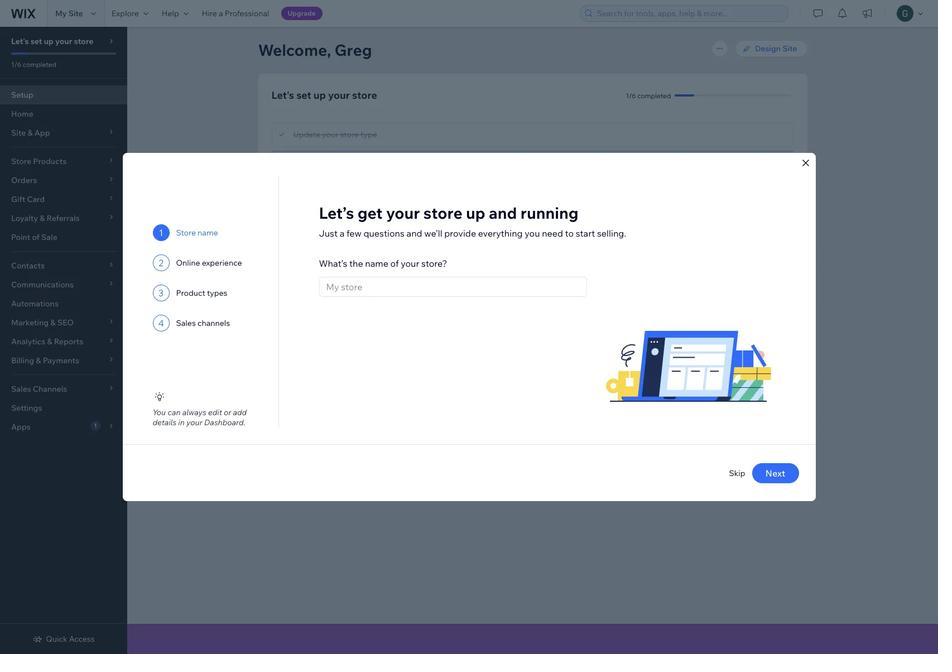 Task type: describe. For each thing, give the bounding box(es) containing it.
edit
[[208, 408, 222, 418]]

details
[[153, 418, 177, 428]]

e.g., mystunningwebsite.com field
[[307, 204, 477, 219]]

welcome,
[[258, 40, 331, 60]]

quick access
[[46, 634, 95, 644]]

1/6 completed inside sidebar element
[[11, 60, 56, 69]]

your
[[568, 389, 584, 399]]

skip
[[729, 468, 746, 478]]

settings
[[11, 403, 42, 413]]

next
[[766, 468, 786, 479]]

design
[[755, 44, 781, 54]]

experience
[[202, 258, 242, 268]]

show your support button
[[546, 389, 616, 399]]

or
[[224, 408, 231, 418]]

domain
[[363, 158, 391, 168]]

questions
[[364, 228, 405, 239]]

let's inside sidebar element
[[11, 36, 29, 46]]

provide
[[445, 228, 476, 239]]

design site link
[[735, 40, 808, 57]]

1 vertical spatial let's
[[272, 89, 294, 102]]

0 horizontal spatial name
[[198, 228, 218, 238]]

support
[[586, 389, 616, 399]]

channels
[[198, 318, 230, 328]]

your inside let's get your store up and running just a few questions and we'll provide everything you need to start selling.
[[386, 203, 420, 223]]

let's go button
[[489, 203, 539, 220]]

let's get your store up and running just a few questions and we'll provide everything you need to start selling.
[[319, 203, 627, 239]]

store inside let's get your store up and running just a few questions and we'll provide everything you need to start selling.
[[424, 203, 463, 223]]

automations
[[11, 299, 59, 309]]

4
[[158, 318, 164, 329]]

sale
[[41, 232, 57, 242]]

design site
[[755, 44, 798, 54]]

quick
[[46, 634, 67, 644]]

point
[[11, 232, 30, 242]]

you
[[153, 408, 166, 418]]

we'll
[[424, 228, 443, 239]]

you can always edit or add details in your dashboard.
[[153, 408, 247, 428]]

online experience
[[176, 258, 242, 268]]

2 vertical spatial and
[[352, 280, 366, 290]]

shipping
[[319, 280, 351, 290]]

delivery
[[368, 280, 397, 290]]

My store text field
[[323, 278, 583, 296]]

2
[[159, 257, 164, 269]]

start
[[576, 228, 595, 239]]

product
[[176, 288, 205, 298]]

settings link
[[0, 399, 127, 418]]

your left store?
[[401, 258, 420, 269]]

sales
[[176, 318, 196, 328]]

setup
[[11, 90, 33, 100]]

site for design site
[[783, 44, 798, 54]]

up left shipping
[[308, 280, 317, 290]]

show your support
[[546, 389, 616, 399]]

1 horizontal spatial of
[[391, 258, 399, 269]]

few
[[347, 228, 362, 239]]

hire
[[202, 8, 217, 18]]

running
[[521, 203, 579, 223]]

access
[[69, 634, 95, 644]]

you
[[525, 228, 540, 239]]

up inside sidebar element
[[44, 36, 54, 46]]

1/6 inside sidebar element
[[11, 60, 21, 69]]

1
[[159, 227, 163, 238]]

upgrade button
[[281, 7, 323, 20]]

hire a professional link
[[195, 0, 276, 27]]

welcome, greg
[[258, 40, 372, 60]]

your inside sidebar element
[[55, 36, 72, 46]]

what's
[[319, 258, 347, 269]]

my site
[[55, 8, 83, 18]]

your right update
[[322, 130, 339, 140]]

get started
[[736, 343, 779, 353]]

home
[[11, 109, 33, 119]]

1 vertical spatial set
[[297, 89, 311, 102]]

Search for tools, apps, help & more... field
[[594, 6, 785, 21]]

go
[[518, 207, 529, 217]]

the
[[349, 258, 363, 269]]

can
[[168, 408, 181, 418]]

sales channels
[[176, 318, 230, 328]]

automations link
[[0, 294, 127, 313]]

professional
[[225, 8, 269, 18]]

help
[[162, 8, 179, 18]]

get
[[736, 343, 750, 353]]

store
[[176, 228, 196, 238]]



Task type: locate. For each thing, give the bounding box(es) containing it.
0 horizontal spatial of
[[32, 232, 40, 242]]

name
[[198, 228, 218, 238], [365, 258, 389, 269]]

a for professional
[[219, 8, 223, 18]]

0 vertical spatial name
[[198, 228, 218, 238]]

site right design
[[783, 44, 798, 54]]

add
[[233, 408, 247, 418]]

your down my
[[55, 36, 72, 46]]

your up questions
[[386, 203, 420, 223]]

point of sale link
[[0, 228, 127, 247]]

up
[[44, 36, 54, 46], [314, 89, 326, 102], [466, 203, 486, 223], [308, 249, 317, 259], [308, 280, 317, 290]]

2 vertical spatial let's
[[499, 207, 517, 217]]

up up 'setup' link on the top
[[44, 36, 54, 46]]

1 horizontal spatial completed
[[638, 91, 671, 100]]

0 vertical spatial site
[[68, 8, 83, 18]]

greg
[[335, 40, 372, 60]]

1 vertical spatial let's set up your store
[[272, 89, 377, 102]]

your inside you can always edit or add details in your dashboard.
[[186, 418, 203, 428]]

let's up update
[[272, 89, 294, 102]]

next button
[[752, 463, 799, 483]]

0 horizontal spatial set
[[31, 36, 42, 46]]

set up update
[[297, 89, 311, 102]]

1 vertical spatial a
[[327, 158, 331, 168]]

store name
[[176, 228, 218, 238]]

let's left the go
[[499, 207, 517, 217]]

1 horizontal spatial let's
[[272, 89, 294, 102]]

upgrade
[[288, 9, 316, 17]]

completed
[[23, 60, 56, 69], [638, 91, 671, 100]]

store inside sidebar element
[[74, 36, 93, 46]]

0 horizontal spatial let's set up your store
[[11, 36, 93, 46]]

0 horizontal spatial a
[[219, 8, 223, 18]]

1 horizontal spatial 1/6
[[626, 91, 636, 100]]

set up shipping and delivery
[[293, 280, 397, 290]]

0 horizontal spatial completed
[[23, 60, 56, 69]]

0 vertical spatial 1/6 completed
[[11, 60, 56, 69]]

custom
[[333, 158, 361, 168]]

everything
[[478, 228, 523, 239]]

set for set up shipping and delivery
[[293, 280, 306, 290]]

0 vertical spatial set
[[31, 36, 42, 46]]

1 horizontal spatial name
[[365, 258, 389, 269]]

of up delivery
[[391, 258, 399, 269]]

product types
[[176, 288, 228, 298]]

always
[[182, 408, 206, 418]]

set for set up payment methods
[[293, 249, 306, 259]]

1 set from the top
[[293, 249, 306, 259]]

let's set up your store inside sidebar element
[[11, 36, 93, 46]]

connect a custom domain
[[293, 158, 391, 168]]

up left 'payment'
[[308, 249, 317, 259]]

need
[[542, 228, 563, 239]]

1 vertical spatial and
[[407, 228, 422, 239]]

up inside let's get your store up and running just a few questions and we'll provide everything you need to start selling.
[[466, 203, 486, 223]]

update your store type
[[293, 130, 377, 140]]

to
[[565, 228, 574, 239]]

of inside sidebar element
[[32, 232, 40, 242]]

hire a professional
[[202, 8, 269, 18]]

2 horizontal spatial and
[[489, 203, 517, 223]]

get
[[358, 203, 383, 223]]

types
[[207, 288, 228, 298]]

update
[[293, 130, 320, 140]]

online
[[176, 258, 200, 268]]

1 vertical spatial set
[[293, 280, 306, 290]]

0 horizontal spatial let's
[[11, 36, 29, 46]]

explore
[[112, 8, 139, 18]]

1 horizontal spatial site
[[783, 44, 798, 54]]

0 horizontal spatial 1/6 completed
[[11, 60, 56, 69]]

set left shipping
[[293, 280, 306, 290]]

and up everything
[[489, 203, 517, 223]]

0 vertical spatial a
[[219, 8, 223, 18]]

set inside sidebar element
[[31, 36, 42, 46]]

1/6 completed
[[11, 60, 56, 69], [626, 91, 671, 100]]

a left few
[[340, 228, 345, 239]]

1 horizontal spatial set
[[297, 89, 311, 102]]

your
[[55, 36, 72, 46], [328, 89, 350, 102], [322, 130, 339, 140], [386, 203, 420, 223], [401, 258, 420, 269], [186, 418, 203, 428]]

2 horizontal spatial let's
[[499, 207, 517, 217]]

and down the
[[352, 280, 366, 290]]

your up the update your store type
[[328, 89, 350, 102]]

1 vertical spatial site
[[783, 44, 798, 54]]

store?
[[422, 258, 447, 269]]

1 vertical spatial of
[[391, 258, 399, 269]]

0 vertical spatial of
[[32, 232, 40, 242]]

let's
[[11, 36, 29, 46], [272, 89, 294, 102], [499, 207, 517, 217]]

0 vertical spatial let's
[[11, 36, 29, 46]]

selling.
[[597, 228, 627, 239]]

1 horizontal spatial let's set up your store
[[272, 89, 377, 102]]

let's set up your store up the update your store type
[[272, 89, 377, 102]]

1/6
[[11, 60, 21, 69], [626, 91, 636, 100]]

payment
[[319, 249, 351, 259]]

dashboard.
[[204, 418, 246, 428]]

let's inside button
[[499, 207, 517, 217]]

1 vertical spatial name
[[365, 258, 389, 269]]

up up provide
[[466, 203, 486, 223]]

let's up setup on the top left of the page
[[11, 36, 29, 46]]

let's set up your store
[[11, 36, 93, 46], [272, 89, 377, 102]]

methods
[[353, 249, 385, 259]]

site
[[68, 8, 83, 18], [783, 44, 798, 54]]

in
[[178, 418, 185, 428]]

1 horizontal spatial 1/6 completed
[[626, 91, 671, 100]]

connect
[[293, 158, 325, 168]]

get started button
[[726, 339, 789, 356]]

2 set from the top
[[293, 280, 306, 290]]

0 horizontal spatial 1/6
[[11, 60, 21, 69]]

site for my site
[[68, 8, 83, 18]]

a
[[219, 8, 223, 18], [327, 158, 331, 168], [340, 228, 345, 239]]

just
[[319, 228, 338, 239]]

sidebar element
[[0, 27, 127, 654]]

what's the name of your store?
[[319, 258, 447, 269]]

store up we'll
[[424, 203, 463, 223]]

0 vertical spatial let's set up your store
[[11, 36, 93, 46]]

1 horizontal spatial and
[[407, 228, 422, 239]]

type
[[361, 130, 377, 140]]

let's set up your store down my
[[11, 36, 93, 46]]

2 vertical spatial a
[[340, 228, 345, 239]]

point of sale
[[11, 232, 57, 242]]

a for custom
[[327, 158, 331, 168]]

a right hire
[[219, 8, 223, 18]]

your right in
[[186, 418, 203, 428]]

0 vertical spatial 1/6
[[11, 60, 21, 69]]

0 vertical spatial set
[[293, 249, 306, 259]]

2 horizontal spatial a
[[340, 228, 345, 239]]

show
[[546, 389, 566, 399]]

0 vertical spatial and
[[489, 203, 517, 223]]

home link
[[0, 104, 127, 123]]

setup link
[[0, 85, 127, 104]]

started
[[751, 343, 779, 353]]

1 vertical spatial completed
[[638, 91, 671, 100]]

3
[[158, 288, 164, 299]]

name right store
[[198, 228, 218, 238]]

my
[[55, 8, 67, 18]]

0 horizontal spatial site
[[68, 8, 83, 18]]

0 vertical spatial completed
[[23, 60, 56, 69]]

name right the
[[365, 258, 389, 269]]

a inside let's get your store up and running just a few questions and we'll provide everything you need to start selling.
[[340, 228, 345, 239]]

1 vertical spatial 1/6 completed
[[626, 91, 671, 100]]

site right my
[[68, 8, 83, 18]]

0 horizontal spatial and
[[352, 280, 366, 290]]

store down the my site
[[74, 36, 93, 46]]

let's
[[319, 203, 354, 223]]

store left type
[[340, 130, 359, 140]]

and left we'll
[[407, 228, 422, 239]]

help button
[[155, 0, 195, 27]]

set up setup on the top left of the page
[[31, 36, 42, 46]]

1 horizontal spatial a
[[327, 158, 331, 168]]

set
[[293, 249, 306, 259], [293, 280, 306, 290]]

up up update
[[314, 89, 326, 102]]

1 vertical spatial 1/6
[[626, 91, 636, 100]]

quick access button
[[33, 634, 95, 644]]

let's go
[[499, 207, 529, 217]]

a left custom
[[327, 158, 331, 168]]

set left what's at the top left of the page
[[293, 249, 306, 259]]

store up type
[[352, 89, 377, 102]]

of
[[32, 232, 40, 242], [391, 258, 399, 269]]

completed inside sidebar element
[[23, 60, 56, 69]]

of left the sale
[[32, 232, 40, 242]]

skip button
[[729, 468, 746, 478]]



Task type: vqa. For each thing, say whether or not it's contained in the screenshot.


